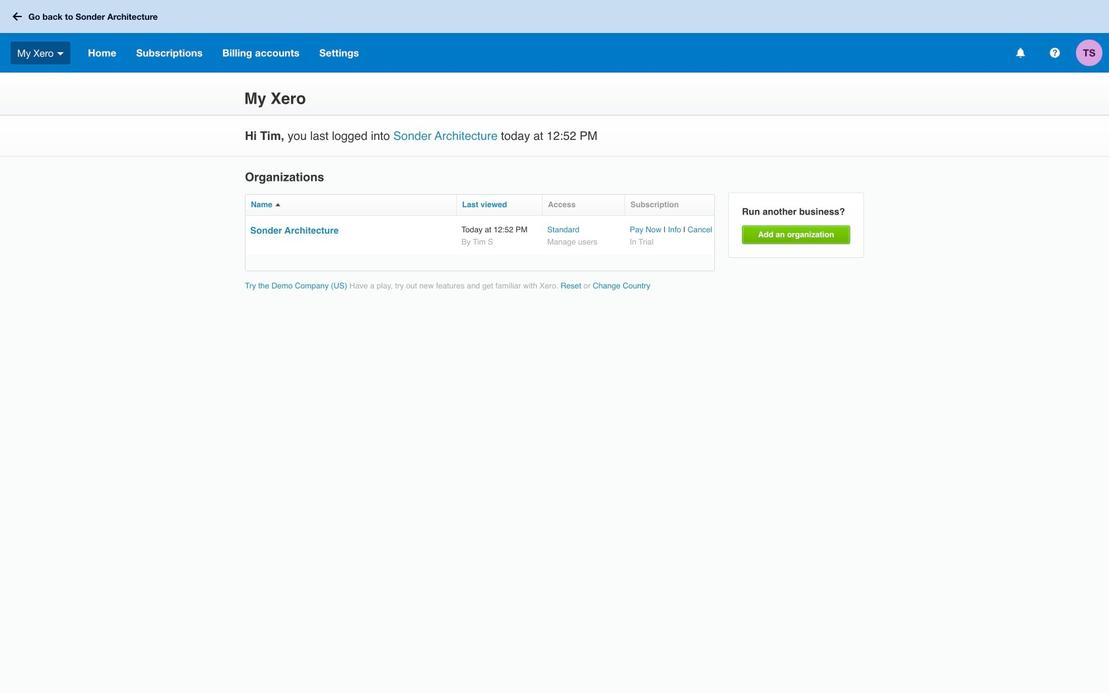 Task type: describe. For each thing, give the bounding box(es) containing it.
2 horizontal spatial svg image
[[1050, 48, 1060, 58]]



Task type: vqa. For each thing, say whether or not it's contained in the screenshot.
banner
yes



Task type: locate. For each thing, give the bounding box(es) containing it.
svg image
[[1017, 48, 1025, 58]]

svg image
[[13, 12, 22, 21], [1050, 48, 1060, 58], [57, 52, 64, 55]]

banner
[[0, 0, 1110, 73]]

0 horizontal spatial svg image
[[13, 12, 22, 21]]

1 horizontal spatial svg image
[[57, 52, 64, 55]]



